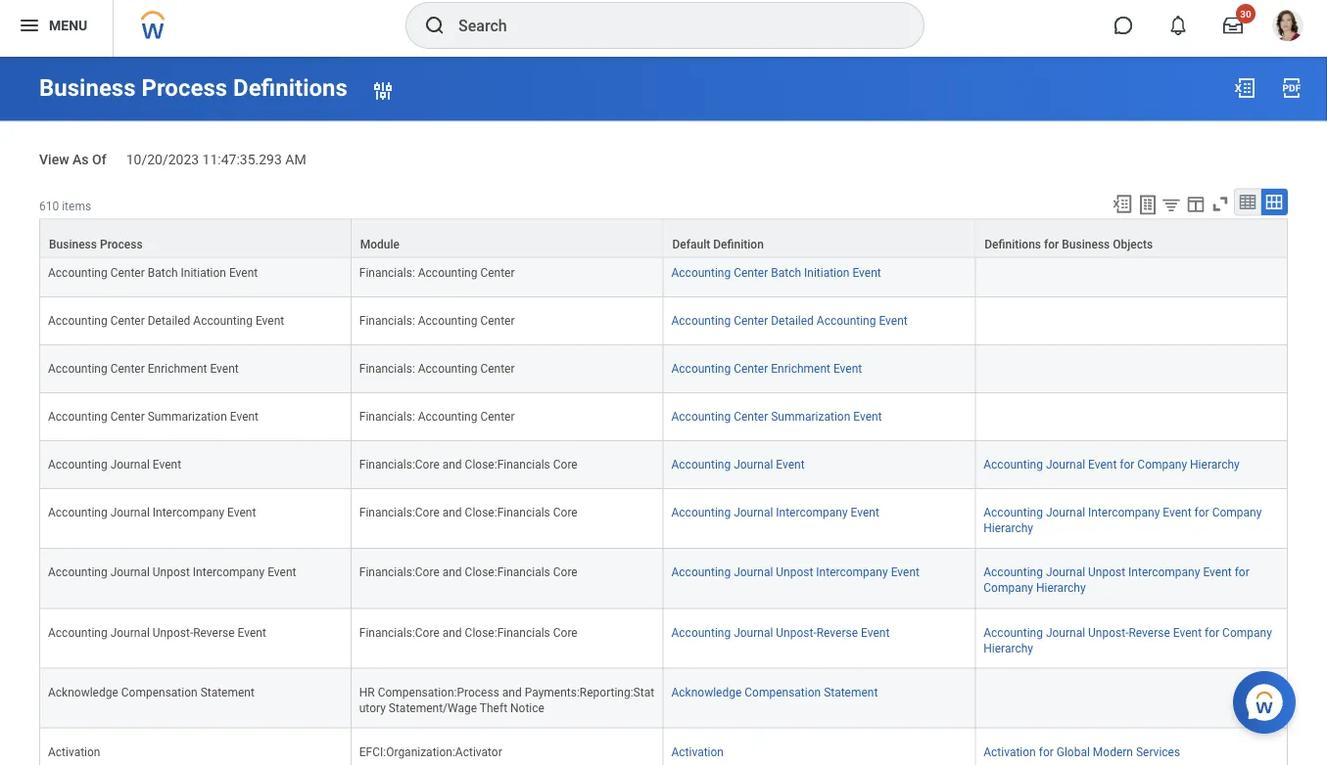 Task type: locate. For each thing, give the bounding box(es) containing it.
journal for the 'accounting journal intercompany event' element
[[110, 507, 150, 521]]

0 horizontal spatial accounting center batch initiation event
[[48, 267, 258, 281]]

0 horizontal spatial summarization
[[148, 411, 227, 425]]

company
[[1137, 459, 1187, 473], [1212, 507, 1262, 521], [984, 583, 1033, 597], [1222, 627, 1272, 641]]

1 unpost- from the left
[[153, 627, 193, 641]]

theft
[[480, 703, 507, 716]]

accounting journal intercompany event
[[48, 507, 256, 521], [671, 507, 879, 521]]

accounting for accounting journal intercompany event link
[[671, 507, 731, 521]]

business process
[[49, 238, 143, 252]]

1 horizontal spatial accounting journal event
[[671, 459, 805, 473]]

0 horizontal spatial adjustment
[[110, 219, 171, 233]]

1 compensation from the left
[[121, 687, 198, 701]]

1 horizontal spatial batch
[[771, 267, 801, 281]]

accounting inside 'element'
[[48, 411, 107, 425]]

2 adjustment from the left
[[734, 219, 794, 233]]

1 activation from the left
[[48, 747, 100, 761]]

batch
[[148, 267, 178, 281], [771, 267, 801, 281]]

close:financials
[[465, 219, 550, 233], [465, 459, 550, 473], [465, 507, 550, 521], [465, 567, 550, 581], [465, 627, 550, 641]]

accounting center batch initiation event for accounting center batch initiation event "link"
[[671, 267, 881, 281]]

1 summarization from the left
[[148, 411, 227, 425]]

journal for accounting journal intercompany event link
[[734, 507, 773, 521]]

enrichment inside "element"
[[148, 363, 207, 377]]

accounting journal unpost-reverse event for company hierarchy link
[[984, 623, 1272, 657]]

1 horizontal spatial unpost-
[[776, 627, 816, 641]]

accounting inside "element"
[[48, 459, 107, 473]]

financials:core and close:financials core element for accounting adjustment event
[[359, 215, 578, 233]]

0 horizontal spatial unpost-
[[153, 627, 193, 641]]

detailed
[[148, 315, 190, 329], [771, 315, 814, 329]]

3 financials: accounting center from the top
[[359, 363, 515, 377]]

4 row from the top
[[39, 298, 1288, 347]]

2 horizontal spatial unpost
[[1088, 567, 1125, 581]]

5 row from the top
[[39, 347, 1288, 395]]

adjustment
[[110, 219, 171, 233], [734, 219, 794, 233]]

row containing activation
[[39, 730, 1288, 766]]

items
[[62, 200, 91, 213]]

unpost- for accounting journal unpost-reverse event element
[[153, 627, 193, 641]]

1 horizontal spatial summarization
[[771, 411, 850, 425]]

accounting adjustment event element
[[48, 215, 202, 233]]

1 horizontal spatial accounting journal unpost intercompany event
[[671, 567, 920, 581]]

1 accounting journal unpost-reverse event from the left
[[48, 627, 266, 641]]

2 batch from the left
[[771, 267, 801, 281]]

2 accounting journal unpost intercompany event from the left
[[671, 567, 920, 581]]

objects
[[1113, 238, 1153, 252]]

2 accounting center batch initiation event from the left
[[671, 267, 881, 281]]

2 acknowledge from the left
[[671, 687, 742, 701]]

accounting center detailed accounting event
[[48, 315, 284, 329], [671, 315, 908, 329]]

1 vertical spatial process
[[100, 238, 143, 252]]

0 horizontal spatial detailed
[[148, 315, 190, 329]]

1 accounting center detailed accounting event from the left
[[48, 315, 284, 329]]

summarization down accounting center enrichment event "element"
[[148, 411, 227, 425]]

3 unpost from the left
[[1088, 567, 1125, 581]]

batch for accounting center batch initiation event element
[[148, 267, 178, 281]]

accounting center summarization event down accounting center enrichment event "element"
[[48, 411, 259, 425]]

detailed down accounting center batch initiation event "link"
[[771, 315, 814, 329]]

5 close:financials from the top
[[465, 627, 550, 641]]

compensation
[[121, 687, 198, 701], [745, 687, 821, 701]]

unpost inside accounting journal unpost intercompany event element
[[153, 567, 190, 581]]

row containing accounting center detailed accounting event
[[39, 298, 1288, 347]]

accounting center detailed accounting event link
[[671, 311, 908, 329]]

journal for accounting journal unpost intercompany event link
[[734, 567, 773, 581]]

unpost inside accounting journal unpost intercompany event link
[[776, 567, 813, 581]]

0 horizontal spatial compensation
[[121, 687, 198, 701]]

1 row from the top
[[39, 202, 1288, 250]]

reverse inside accounting journal unpost-reverse event element
[[193, 627, 235, 641]]

enrichment
[[148, 363, 207, 377], [771, 363, 830, 377]]

journal up accounting journal unpost-reverse event 'link'
[[734, 567, 773, 581]]

detailed down accounting center batch initiation event element
[[148, 315, 190, 329]]

and
[[442, 219, 462, 233], [442, 459, 462, 473], [442, 507, 462, 521], [442, 567, 462, 581], [442, 627, 462, 641], [502, 687, 522, 701]]

unpost- inside 'link'
[[776, 627, 816, 641]]

am
[[285, 152, 306, 168]]

5 financials:core and close:financials core from the top
[[359, 627, 578, 641]]

2 close:financials from the top
[[465, 459, 550, 473]]

event inside "accounting journal unpost intercompany event for company hierarchy"
[[1203, 567, 1232, 581]]

4 financials: accounting center from the top
[[359, 411, 515, 425]]

business process definitions
[[39, 74, 348, 102]]

1 adjustment from the left
[[110, 219, 171, 233]]

accounting journal event
[[48, 459, 181, 473], [671, 459, 805, 473]]

initiation down the default definition popup button on the top of page
[[804, 267, 850, 281]]

accounting journal unpost intercompany event
[[48, 567, 296, 581], [671, 567, 920, 581]]

enrichment down accounting center detailed accounting event 'element' at left
[[148, 363, 207, 377]]

1 acknowledge from the left
[[48, 687, 118, 701]]

10 row from the top
[[39, 610, 1288, 670]]

accounting center enrichment event up accounting center summarization event 'element'
[[48, 363, 239, 377]]

notice
[[510, 703, 544, 716]]

accounting journal unpost-reverse event for accounting journal unpost-reverse event element
[[48, 627, 266, 641]]

activation element
[[48, 743, 100, 761]]

1 horizontal spatial adjustment
[[734, 219, 794, 233]]

journal
[[110, 459, 150, 473], [734, 459, 773, 473], [1046, 459, 1085, 473], [110, 507, 150, 521], [734, 507, 773, 521], [1046, 507, 1085, 521], [110, 567, 150, 581], [734, 567, 773, 581], [1046, 567, 1085, 581], [110, 627, 150, 641], [734, 627, 773, 641], [1046, 627, 1085, 641]]

accounting center detailed accounting event for accounting center detailed accounting event link
[[671, 315, 908, 329]]

4 cell from the top
[[976, 395, 1288, 443]]

0 horizontal spatial accounting center enrichment event
[[48, 363, 239, 377]]

search image
[[423, 14, 447, 38]]

for
[[1044, 238, 1059, 252], [1120, 459, 1134, 473], [1194, 507, 1209, 521], [1235, 567, 1249, 581], [1205, 627, 1219, 641], [1039, 747, 1054, 761]]

enrichment for accounting center enrichment event 'link'
[[771, 363, 830, 377]]

definitions for business objects
[[984, 238, 1153, 252]]

1 cell from the top
[[976, 250, 1288, 298]]

default
[[672, 238, 710, 252]]

hierarchy
[[1190, 459, 1240, 473], [984, 523, 1033, 537], [1036, 583, 1086, 597], [984, 643, 1033, 657]]

2 horizontal spatial activation
[[984, 747, 1036, 761]]

financials:core and close:financials core element for accounting journal event
[[359, 455, 578, 473]]

activation for global modern services
[[984, 747, 1180, 761]]

2 acknowledge compensation statement from the left
[[671, 687, 878, 701]]

financials: accounting center element for accounting center enrichment event
[[359, 359, 515, 377]]

process up view as of element
[[142, 74, 227, 102]]

2 summarization from the left
[[771, 411, 850, 425]]

unpost-
[[153, 627, 193, 641], [776, 627, 816, 641], [1088, 627, 1129, 641]]

2 horizontal spatial unpost-
[[1088, 627, 1129, 641]]

2 financials:core and close:financials core from the top
[[359, 459, 578, 473]]

journal for the accounting journal unpost-reverse event for company hierarchy link
[[1046, 627, 1085, 641]]

intercompany
[[153, 507, 224, 521], [776, 507, 848, 521], [1088, 507, 1160, 521], [193, 567, 265, 581], [816, 567, 888, 581], [1128, 567, 1200, 581]]

compensation down accounting journal unpost-reverse event element
[[121, 687, 198, 701]]

acknowledge compensation statement down accounting journal unpost-reverse event element
[[48, 687, 255, 701]]

acknowledge compensation statement
[[48, 687, 255, 701], [671, 687, 878, 701]]

financials: accounting center for accounting center batch initiation event
[[359, 267, 515, 281]]

batch up accounting center detailed accounting event link
[[771, 267, 801, 281]]

accounting center batch initiation event
[[48, 267, 258, 281], [671, 267, 881, 281]]

accounting journal event for company hierarchy link
[[984, 455, 1240, 473]]

cell for accounting center detailed accounting event
[[976, 298, 1288, 347]]

accounting inside "link"
[[671, 267, 731, 281]]

statement down accounting journal unpost-reverse event element
[[200, 687, 255, 701]]

4 close:financials from the top
[[465, 567, 550, 581]]

journal up accounting journal intercompany event link
[[734, 459, 773, 473]]

0 horizontal spatial accounting journal unpost-reverse event
[[48, 627, 266, 641]]

acknowledge for acknowledge compensation statement element
[[48, 687, 118, 701]]

2 accounting journal intercompany event from the left
[[671, 507, 879, 521]]

1 horizontal spatial accounting journal intercompany event
[[671, 507, 879, 521]]

summarization
[[148, 411, 227, 425], [771, 411, 850, 425]]

business down the menu at the left of page
[[39, 74, 136, 102]]

accounting inside accounting journal intercompany event for company hierarchy
[[984, 507, 1043, 521]]

unpost- up 'acknowledge compensation statement' link
[[776, 627, 816, 641]]

2 accounting center detailed accounting event from the left
[[671, 315, 908, 329]]

6 row from the top
[[39, 395, 1288, 443]]

accounting inside "element"
[[48, 363, 107, 377]]

3 financials:core and close:financials core element from the top
[[359, 503, 578, 521]]

intercompany up accounting journal unpost intercompany event element
[[153, 507, 224, 521]]

toolbar
[[1103, 189, 1288, 219]]

1 horizontal spatial compensation
[[745, 687, 821, 701]]

compensation for acknowledge compensation statement element
[[121, 687, 198, 701]]

10/20/2023
[[126, 152, 199, 168]]

4 financials: from the top
[[359, 411, 415, 425]]

accounting inside "accounting journal unpost intercompany event for company hierarchy"
[[984, 567, 1043, 581]]

12 row from the top
[[39, 730, 1288, 766]]

2 financials:core from the top
[[359, 459, 439, 473]]

accounting adjustment event up definition
[[671, 219, 826, 233]]

1 horizontal spatial acknowledge compensation statement
[[671, 687, 878, 701]]

adjustment up accounting center batch initiation event element
[[110, 219, 171, 233]]

activation
[[48, 747, 100, 761], [671, 747, 724, 761], [984, 747, 1036, 761]]

accounting center detailed accounting event up accounting center enrichment event 'link'
[[671, 315, 908, 329]]

journal inside "element"
[[110, 459, 150, 473]]

center
[[110, 267, 145, 281], [480, 267, 515, 281], [734, 267, 768, 281], [110, 315, 145, 329], [480, 315, 515, 329], [734, 315, 768, 329], [110, 363, 145, 377], [480, 363, 515, 377], [734, 363, 768, 377], [110, 411, 145, 425], [480, 411, 515, 425], [734, 411, 768, 425]]

2 activation from the left
[[671, 747, 724, 761]]

accounting for accounting journal unpost intercompany event link
[[671, 567, 731, 581]]

0 horizontal spatial unpost
[[153, 567, 190, 581]]

acknowledge compensation statement link
[[671, 683, 878, 701]]

0 horizontal spatial accounting journal event
[[48, 459, 181, 473]]

journal for accounting journal intercompany event for company hierarchy link
[[1046, 507, 1085, 521]]

as
[[73, 152, 89, 168]]

reverse down "accounting journal unpost intercompany event for company hierarchy"
[[1129, 627, 1170, 641]]

journal down "accounting journal unpost intercompany event for company hierarchy"
[[1046, 627, 1085, 641]]

1 accounting center enrichment event from the left
[[48, 363, 239, 377]]

journal up acknowledge compensation statement element
[[110, 627, 150, 641]]

activation link
[[671, 743, 724, 761]]

2 financials: accounting center element from the top
[[359, 311, 515, 329]]

definition
[[713, 238, 764, 252]]

1 horizontal spatial reverse
[[816, 627, 858, 641]]

accounting journal unpost intercompany event up accounting journal unpost-reverse event 'link'
[[671, 567, 920, 581]]

accounting journal unpost-reverse event up acknowledge compensation statement element
[[48, 627, 266, 641]]

journal for accounting journal unpost-reverse event 'link'
[[734, 627, 773, 641]]

1 acknowledge compensation statement from the left
[[48, 687, 255, 701]]

accounting
[[48, 219, 107, 233], [671, 219, 731, 233], [48, 267, 107, 281], [418, 267, 477, 281], [671, 267, 731, 281], [48, 315, 107, 329], [193, 315, 253, 329], [418, 315, 477, 329], [671, 315, 731, 329], [817, 315, 876, 329], [48, 363, 107, 377], [418, 363, 477, 377], [671, 363, 731, 377], [48, 411, 107, 425], [418, 411, 477, 425], [671, 411, 731, 425], [48, 459, 107, 473], [671, 459, 731, 473], [984, 459, 1043, 473], [48, 507, 107, 521], [671, 507, 731, 521], [984, 507, 1043, 521], [48, 567, 107, 581], [671, 567, 731, 581], [984, 567, 1043, 581], [48, 627, 107, 641], [671, 627, 731, 641], [984, 627, 1043, 641]]

compensation down accounting journal unpost-reverse event 'link'
[[745, 687, 821, 701]]

2 horizontal spatial reverse
[[1129, 627, 1170, 641]]

reverse down accounting journal unpost intercompany event link
[[816, 627, 858, 641]]

statement for acknowledge compensation statement element
[[200, 687, 255, 701]]

2 compensation from the left
[[745, 687, 821, 701]]

summarization for the accounting center summarization event link
[[771, 411, 850, 425]]

0 horizontal spatial acknowledge compensation statement
[[48, 687, 255, 701]]

2 enrichment from the left
[[771, 363, 830, 377]]

accounting for the accounting center summarization event link
[[671, 411, 731, 425]]

2 financials: from the top
[[359, 315, 415, 329]]

row containing accounting adjustment event
[[39, 202, 1288, 250]]

reverse for accounting journal unpost-reverse event 'link'
[[816, 627, 858, 641]]

accounting center enrichment event
[[48, 363, 239, 377], [671, 363, 862, 377]]

1 horizontal spatial unpost
[[776, 567, 813, 581]]

accounting adjustment event up "business process"
[[48, 219, 202, 233]]

close:financials for accounting journal unpost-reverse event
[[465, 627, 550, 641]]

1 statement from the left
[[200, 687, 255, 701]]

select to filter grid data image
[[1161, 195, 1182, 215]]

financials:core and close:financials core
[[359, 219, 578, 233], [359, 459, 578, 473], [359, 507, 578, 521], [359, 567, 578, 581], [359, 627, 578, 641]]

process inside popup button
[[100, 238, 143, 252]]

3 row from the top
[[39, 250, 1288, 298]]

30 button
[[1211, 4, 1256, 47]]

1 close:financials from the top
[[465, 219, 550, 233]]

2 row from the top
[[39, 219, 1288, 258]]

financials:core for accounting journal intercompany event
[[359, 507, 439, 521]]

accounting for accounting journal event for company hierarchy link
[[984, 459, 1043, 473]]

notifications large image
[[1168, 16, 1188, 36]]

accounting for accounting center batch initiation event element
[[48, 267, 107, 281]]

accounting center enrichment event up the accounting center summarization event link
[[671, 363, 862, 377]]

unpost- up acknowledge compensation statement element
[[153, 627, 193, 641]]

financials:core and close:financials core for accounting adjustment event
[[359, 219, 578, 233]]

2 accounting adjustment event from the left
[[671, 219, 826, 233]]

1 accounting center batch initiation event from the left
[[48, 267, 258, 281]]

journal inside accounting journal intercompany event for company hierarchy
[[1046, 507, 1085, 521]]

accounting journal event for accounting journal event link
[[671, 459, 805, 473]]

summarization inside 'element'
[[148, 411, 227, 425]]

1 horizontal spatial accounting center enrichment event
[[671, 363, 862, 377]]

unpost- inside "accounting journal unpost-reverse event for company hierarchy"
[[1088, 627, 1129, 641]]

1 horizontal spatial accounting center summarization event
[[671, 411, 882, 425]]

9 row from the top
[[39, 551, 1288, 610]]

accounting center batch initiation event up accounting center detailed accounting event 'element' at left
[[48, 267, 258, 281]]

unpost- down "accounting journal unpost intercompany event for company hierarchy"
[[1088, 627, 1129, 641]]

1 core from the top
[[553, 219, 578, 233]]

journal for accounting journal unpost-reverse event element
[[110, 627, 150, 641]]

intercompany up accounting journal unpost-reverse event element
[[193, 567, 265, 581]]

initiation down business process popup button
[[181, 267, 226, 281]]

accounting center summarization event
[[48, 411, 259, 425], [671, 411, 882, 425]]

3 financials: accounting center element from the top
[[359, 359, 515, 377]]

unpost inside "accounting journal unpost intercompany event for company hierarchy"
[[1088, 567, 1125, 581]]

financials: accounting center for accounting center summarization event
[[359, 411, 515, 425]]

2 financials: accounting center from the top
[[359, 315, 515, 329]]

11 row from the top
[[39, 670, 1288, 730]]

global
[[1056, 747, 1090, 761]]

event inside "element"
[[210, 363, 239, 377]]

fullscreen image
[[1209, 194, 1231, 215]]

process
[[142, 74, 227, 102], [100, 238, 143, 252]]

acknowledge up activation link
[[671, 687, 742, 701]]

cell
[[976, 250, 1288, 298], [976, 298, 1288, 347], [976, 347, 1288, 395], [976, 395, 1288, 443]]

enrichment for accounting center enrichment event "element"
[[148, 363, 207, 377]]

accounting center detailed accounting event element
[[48, 311, 284, 329]]

4 financials: accounting center element from the top
[[359, 407, 515, 425]]

acknowledge up activation element
[[48, 687, 118, 701]]

journal down the accounting journal event "element"
[[110, 507, 150, 521]]

0 horizontal spatial statement
[[200, 687, 255, 701]]

journal down accounting journal event for company hierarchy
[[1046, 507, 1085, 521]]

accounting journal unpost intercompany event up accounting journal unpost-reverse event element
[[48, 567, 296, 581]]

accounting for accounting journal intercompany event for company hierarchy link
[[984, 507, 1043, 521]]

1 horizontal spatial acknowledge
[[671, 687, 742, 701]]

summarization for accounting center summarization event 'element'
[[148, 411, 227, 425]]

intercompany up accounting journal unpost-reverse event 'link'
[[816, 567, 888, 581]]

1 reverse from the left
[[193, 627, 235, 641]]

0 horizontal spatial accounting journal unpost intercompany event
[[48, 567, 296, 581]]

0 horizontal spatial acknowledge
[[48, 687, 118, 701]]

intercompany down accounting journal event for company hierarchy
[[1088, 507, 1160, 521]]

accounting journal unpost intercompany event for accounting journal unpost intercompany event element
[[48, 567, 296, 581]]

reverse
[[193, 627, 235, 641], [816, 627, 858, 641], [1129, 627, 1170, 641]]

2 statement from the left
[[824, 687, 878, 701]]

and for accounting journal unpost-reverse event
[[442, 627, 462, 641]]

1 accounting adjustment event from the left
[[48, 219, 202, 233]]

1 financials: from the top
[[359, 267, 415, 281]]

row containing business process
[[39, 219, 1288, 258]]

hierarchy inside accounting journal intercompany event for company hierarchy
[[984, 523, 1033, 537]]

1 horizontal spatial definitions
[[984, 238, 1041, 252]]

adjustment for accounting adjustment event element
[[110, 219, 171, 233]]

accounting inside "accounting journal unpost-reverse event for company hierarchy"
[[984, 627, 1043, 641]]

row
[[39, 202, 1288, 250], [39, 219, 1288, 258], [39, 250, 1288, 298], [39, 298, 1288, 347], [39, 347, 1288, 395], [39, 395, 1288, 443], [39, 443, 1288, 491], [39, 491, 1288, 551], [39, 551, 1288, 610], [39, 610, 1288, 670], [39, 670, 1288, 730], [39, 730, 1288, 766]]

accounting journal intercompany event up accounting journal unpost intercompany event link
[[671, 507, 879, 521]]

accounting journal event element
[[48, 455, 181, 473]]

close:financials for accounting adjustment event
[[465, 219, 550, 233]]

1 unpost from the left
[[153, 567, 190, 581]]

1 horizontal spatial activation
[[671, 747, 724, 761]]

accounting center batch initiation event down definition
[[671, 267, 881, 281]]

acknowledge
[[48, 687, 118, 701], [671, 687, 742, 701]]

batch inside "link"
[[771, 267, 801, 281]]

journal for accounting journal event link
[[734, 459, 773, 473]]

0 horizontal spatial accounting adjustment event
[[48, 219, 202, 233]]

1 financials:core and close:financials core from the top
[[359, 219, 578, 233]]

accounting journal unpost intercompany event element
[[48, 563, 296, 581]]

reverse inside "accounting journal unpost-reverse event for company hierarchy"
[[1129, 627, 1170, 641]]

2 unpost from the left
[[776, 567, 813, 581]]

0 horizontal spatial enrichment
[[148, 363, 207, 377]]

0 horizontal spatial accounting center summarization event
[[48, 411, 259, 425]]

hierarchy inside "accounting journal unpost intercompany event for company hierarchy"
[[1036, 583, 1086, 597]]

acknowledge compensation statement down accounting journal unpost-reverse event 'link'
[[671, 687, 878, 701]]

business process definitions main content
[[0, 57, 1327, 766]]

summarization down accounting center enrichment event 'link'
[[771, 411, 850, 425]]

1 accounting journal event from the left
[[48, 459, 181, 473]]

journal inside 'link'
[[734, 627, 773, 641]]

journal down accounting journal event link
[[734, 507, 773, 521]]

journal up 'acknowledge compensation statement' link
[[734, 627, 773, 641]]

unpost down accounting journal intercompany event for company hierarchy
[[1088, 567, 1125, 581]]

event inside 'element'
[[256, 315, 284, 329]]

journal down accounting journal intercompany event for company hierarchy
[[1046, 567, 1085, 581]]

enrichment inside 'link'
[[771, 363, 830, 377]]

accounting journal event up the 'accounting journal intercompany event' element
[[48, 459, 181, 473]]

journal up the 'accounting journal intercompany event' element
[[110, 459, 150, 473]]

0 horizontal spatial accounting journal intercompany event
[[48, 507, 256, 521]]

detailed inside 'element'
[[148, 315, 190, 329]]

row containing accounting journal event
[[39, 443, 1288, 491]]

1 batch from the left
[[148, 267, 178, 281]]

accounting for accounting journal unpost intercompany event for company hierarchy link
[[984, 567, 1043, 581]]

4 financials:core from the top
[[359, 567, 439, 581]]

core
[[553, 219, 578, 233], [553, 459, 578, 473], [553, 507, 578, 521], [553, 567, 578, 581], [553, 627, 578, 641]]

2 cell from the top
[[976, 298, 1288, 347]]

1 accounting journal unpost intercompany event from the left
[[48, 567, 296, 581]]

intercompany down accounting journal intercompany event for company hierarchy
[[1128, 567, 1200, 581]]

1 accounting journal intercompany event from the left
[[48, 507, 256, 521]]

1 horizontal spatial accounting center batch initiation event
[[671, 267, 881, 281]]

intercompany up accounting journal unpost intercompany event link
[[776, 507, 848, 521]]

2 core from the top
[[553, 459, 578, 473]]

unpost up accounting journal unpost-reverse event element
[[153, 567, 190, 581]]

financials: accounting center element
[[359, 263, 515, 281], [359, 311, 515, 329], [359, 359, 515, 377], [359, 407, 515, 425]]

1 horizontal spatial accounting center detailed accounting event
[[671, 315, 908, 329]]

menu
[[49, 18, 87, 34]]

view as of element
[[126, 140, 306, 169]]

2 initiation from the left
[[804, 267, 850, 281]]

compensation for 'acknowledge compensation statement' link
[[745, 687, 821, 701]]

2 accounting journal event from the left
[[671, 459, 805, 473]]

center inside 'link'
[[734, 363, 768, 377]]

and for accounting journal unpost intercompany event
[[442, 567, 462, 581]]

accounting for accounting center detailed accounting event link
[[671, 315, 731, 329]]

business
[[39, 74, 136, 102], [49, 238, 97, 252], [1062, 238, 1110, 252]]

financials:core
[[359, 219, 439, 233], [359, 459, 439, 473], [359, 507, 439, 521], [359, 567, 439, 581], [359, 627, 439, 641]]

0 horizontal spatial activation
[[48, 747, 100, 761]]

3 unpost- from the left
[[1088, 627, 1129, 641]]

for inside accounting journal intercompany event for company hierarchy
[[1194, 507, 1209, 521]]

definitions
[[233, 74, 348, 102], [984, 238, 1041, 252]]

financials:core and close:financials core element
[[359, 215, 578, 233], [359, 455, 578, 473], [359, 503, 578, 521], [359, 563, 578, 581], [359, 623, 578, 641]]

8 row from the top
[[39, 491, 1288, 551]]

journal up accounting journal unpost-reverse event element
[[110, 567, 150, 581]]

initiation for accounting center batch initiation event "link"
[[804, 267, 850, 281]]

hr
[[359, 687, 375, 701]]

reverse inside accounting journal unpost-reverse event 'link'
[[816, 627, 858, 641]]

accounting center enrichment event for accounting center enrichment event 'link'
[[671, 363, 862, 377]]

2 accounting center enrichment event from the left
[[671, 363, 862, 377]]

accounting journal intercompany event for company hierarchy link
[[984, 503, 1262, 537]]

business down items
[[49, 238, 97, 252]]

3 financials:core from the top
[[359, 507, 439, 521]]

1 initiation from the left
[[181, 267, 226, 281]]

process for business process definitions
[[142, 74, 227, 102]]

journal up accounting journal intercompany event for company hierarchy link
[[1046, 459, 1085, 473]]

unpost up accounting journal unpost-reverse event 'link'
[[776, 567, 813, 581]]

1 horizontal spatial detailed
[[771, 315, 814, 329]]

detailed for accounting center detailed accounting event 'element' at left
[[148, 315, 190, 329]]

1 financials: accounting center element from the top
[[359, 263, 515, 281]]

3 reverse from the left
[[1129, 627, 1170, 641]]

for inside "accounting journal unpost intercompany event for company hierarchy"
[[1235, 567, 1249, 581]]

610
[[39, 200, 59, 213]]

batch up accounting center detailed accounting event 'element' at left
[[148, 267, 178, 281]]

1 financials: accounting center from the top
[[359, 267, 515, 281]]

accounting adjustment event
[[48, 219, 202, 233], [671, 219, 826, 233]]

hierarchy inside accounting journal event for company hierarchy link
[[1190, 459, 1240, 473]]

5 financials:core from the top
[[359, 627, 439, 641]]

610 items
[[39, 200, 91, 213]]

activation for activation link
[[671, 747, 724, 761]]

3 core from the top
[[553, 507, 578, 521]]

accounting center detailed accounting event up accounting center enrichment event "element"
[[48, 315, 284, 329]]

1 horizontal spatial enrichment
[[771, 363, 830, 377]]

accounting journal event up accounting journal intercompany event link
[[671, 459, 805, 473]]

1 vertical spatial definitions
[[984, 238, 1041, 252]]

1 horizontal spatial accounting journal unpost-reverse event
[[671, 627, 890, 641]]

Search Workday  search field
[[458, 4, 883, 47]]

unpost
[[153, 567, 190, 581], [776, 567, 813, 581], [1088, 567, 1125, 581]]

accounting adjustment event link
[[671, 215, 826, 233]]

accounting center summarization event down accounting center enrichment event 'link'
[[671, 411, 882, 425]]

initiation
[[181, 267, 226, 281], [804, 267, 850, 281]]

cell for accounting center enrichment event
[[976, 347, 1288, 395]]

financials: accounting center element for accounting center summarization event
[[359, 407, 515, 425]]

2 accounting center summarization event from the left
[[671, 411, 882, 425]]

accounting center enrichment event element
[[48, 359, 239, 377]]

accounting for accounting journal unpost intercompany event element
[[48, 567, 107, 581]]

event
[[174, 219, 202, 233], [797, 219, 826, 233], [229, 267, 258, 281], [852, 267, 881, 281], [256, 315, 284, 329], [879, 315, 908, 329], [210, 363, 239, 377], [833, 363, 862, 377], [230, 411, 259, 425], [853, 411, 882, 425], [153, 459, 181, 473], [776, 459, 805, 473], [1088, 459, 1117, 473], [227, 507, 256, 521], [851, 507, 879, 521], [1163, 507, 1192, 521], [267, 567, 296, 581], [891, 567, 920, 581], [1203, 567, 1232, 581], [238, 627, 266, 641], [861, 627, 890, 641], [1173, 627, 1202, 641]]

accounting for accounting journal unpost-reverse event 'link'
[[671, 627, 731, 641]]

4 core from the top
[[553, 567, 578, 581]]

0 horizontal spatial initiation
[[181, 267, 226, 281]]

1 horizontal spatial initiation
[[804, 267, 850, 281]]

accounting journal unpost-reverse event up 'acknowledge compensation statement' link
[[671, 627, 890, 641]]

accounting journal unpost intercompany event link
[[671, 563, 920, 581]]

3 cell from the top
[[976, 347, 1288, 395]]

process down accounting adjustment event element
[[100, 238, 143, 252]]

2 financials:core and close:financials core element from the top
[[359, 455, 578, 473]]

journal inside "accounting journal unpost-reverse event for company hierarchy"
[[1046, 627, 1085, 641]]

1 horizontal spatial statement
[[824, 687, 878, 701]]

1 financials:core from the top
[[359, 219, 439, 233]]

5 core from the top
[[553, 627, 578, 641]]

cell for accounting center batch initiation event
[[976, 250, 1288, 298]]

2 reverse from the left
[[816, 627, 858, 641]]

1 financials:core and close:financials core element from the top
[[359, 215, 578, 233]]

journal inside "accounting journal unpost intercompany event for company hierarchy"
[[1046, 567, 1085, 581]]

cell for accounting center summarization event
[[976, 395, 1288, 443]]

accounting center enrichment event for accounting center enrichment event "element"
[[48, 363, 239, 377]]

modern
[[1093, 747, 1133, 761]]

business for business process definitions
[[39, 74, 136, 102]]

3 financials:core and close:financials core from the top
[[359, 507, 578, 521]]

0 horizontal spatial reverse
[[193, 627, 235, 641]]

adjustment up definition
[[734, 219, 794, 233]]

1 horizontal spatial accounting adjustment event
[[671, 219, 826, 233]]

0 horizontal spatial accounting center detailed accounting event
[[48, 315, 284, 329]]

0 vertical spatial process
[[142, 74, 227, 102]]

3 activation from the left
[[984, 747, 1036, 761]]

initiation inside "link"
[[804, 267, 850, 281]]

0 vertical spatial definitions
[[233, 74, 348, 102]]

justify image
[[18, 14, 41, 38]]

financials:
[[359, 267, 415, 281], [359, 315, 415, 329], [359, 363, 415, 377], [359, 411, 415, 425]]

and for accounting adjustment event
[[442, 219, 462, 233]]

accounting journal unpost-reverse event
[[48, 627, 266, 641], [671, 627, 890, 641]]

7 row from the top
[[39, 443, 1288, 491]]

1 detailed from the left
[[148, 315, 190, 329]]

accounting journal intercompany event up accounting journal unpost intercompany event element
[[48, 507, 256, 521]]

2 accounting journal unpost-reverse event from the left
[[671, 627, 890, 641]]

accounting for accounting center enrichment event 'link'
[[671, 363, 731, 377]]

3 financials: from the top
[[359, 363, 415, 377]]

financials: for accounting center batch initiation event
[[359, 267, 415, 281]]

accounting journal event for company hierarchy
[[984, 459, 1240, 473]]

view printable version (pdf) image
[[1280, 77, 1304, 100]]

unpost- for the accounting journal unpost-reverse event for company hierarchy link
[[1088, 627, 1129, 641]]

1 accounting center summarization event from the left
[[48, 411, 259, 425]]

2 detailed from the left
[[771, 315, 814, 329]]

reverse for accounting journal unpost-reverse event element
[[193, 627, 235, 641]]

0 horizontal spatial batch
[[148, 267, 178, 281]]

enrichment down accounting center detailed accounting event link
[[771, 363, 830, 377]]

statement down accounting journal unpost-reverse event 'link'
[[824, 687, 878, 701]]

reverse down accounting journal unpost intercompany event element
[[193, 627, 235, 641]]



Task type: describe. For each thing, give the bounding box(es) containing it.
activation for global modern services link
[[984, 743, 1180, 761]]

accounting center batch initiation event link
[[671, 263, 881, 281]]

accounting center batch initiation event for accounting center batch initiation event element
[[48, 267, 258, 281]]

accounting for accounting adjustment event link
[[671, 219, 731, 233]]

default definition
[[672, 238, 764, 252]]

accounting journal intercompany event for company hierarchy
[[984, 507, 1262, 537]]

financials:core and close:financials core for accounting journal intercompany event
[[359, 507, 578, 521]]

compensation:process
[[378, 687, 499, 701]]

and for accounting journal event
[[442, 459, 462, 473]]

efci:organization:activator
[[359, 747, 502, 761]]

module button
[[351, 220, 663, 257]]

accounting for accounting journal unpost-reverse event element
[[48, 627, 107, 641]]

financials: accounting center element for accounting center batch initiation event
[[359, 263, 515, 281]]

accounting for accounting center detailed accounting event 'element' at left
[[48, 315, 107, 329]]

accounting for the accounting journal event "element"
[[48, 459, 107, 473]]

intercompany inside accounting journal intercompany event for company hierarchy
[[1088, 507, 1160, 521]]

5 financials:core and close:financials core element from the top
[[359, 623, 578, 641]]

close:financials for accounting journal event
[[465, 459, 550, 473]]

export to excel image
[[1233, 77, 1257, 100]]

and for accounting journal intercompany event
[[442, 507, 462, 521]]

core for accounting journal unpost intercompany event
[[553, 567, 578, 581]]

accounting center batch initiation event element
[[48, 263, 258, 281]]

accounting for the 'accounting journal intercompany event' element
[[48, 507, 107, 521]]

default definition button
[[664, 220, 975, 257]]

accounting journal unpost-reverse event element
[[48, 623, 266, 641]]

toolbar inside business process definitions main content
[[1103, 189, 1288, 219]]

inbox large image
[[1223, 16, 1243, 36]]

utory
[[359, 703, 386, 716]]

acknowledge compensation statement element
[[48, 683, 255, 701]]

business left objects
[[1062, 238, 1110, 252]]

journal for the accounting journal event "element"
[[110, 459, 150, 473]]

center inside "link"
[[734, 267, 768, 281]]

of
[[92, 152, 106, 168]]

click to view/edit grid preferences image
[[1185, 194, 1207, 215]]

row containing acknowledge compensation statement
[[39, 670, 1288, 730]]

financials: for accounting center summarization event
[[359, 411, 415, 425]]

accounting center summarization event for accounting center summarization event 'element'
[[48, 411, 259, 425]]

statement for 'acknowledge compensation statement' link
[[824, 687, 878, 701]]

event inside "link"
[[852, 267, 881, 281]]

financials:core for accounting journal event
[[359, 459, 439, 473]]

acknowledge compensation statement for acknowledge compensation statement element
[[48, 687, 255, 701]]

accounting journal unpost-reverse event for accounting journal unpost-reverse event 'link'
[[671, 627, 890, 641]]

company inside accounting journal intercompany event for company hierarchy
[[1212, 507, 1262, 521]]

view
[[39, 152, 69, 168]]

accounting journal unpost intercompany event for company hierarchy link
[[984, 563, 1249, 597]]

initiation for accounting center batch initiation event element
[[181, 267, 226, 281]]

journal for accounting journal unpost intercompany event for company hierarchy link
[[1046, 567, 1085, 581]]

detailed for accounting center detailed accounting event link
[[771, 315, 814, 329]]

company inside "accounting journal unpost-reverse event for company hierarchy"
[[1222, 627, 1272, 641]]

accounting center summarization event for the accounting center summarization event link
[[671, 411, 882, 425]]

table image
[[1238, 193, 1257, 212]]

unpost for accounting journal unpost intercompany event for company hierarchy link
[[1088, 567, 1125, 581]]

accounting journal intercompany event element
[[48, 503, 256, 521]]

event inside accounting journal intercompany event for company hierarchy
[[1163, 507, 1192, 521]]

event inside "element"
[[153, 459, 181, 473]]

acknowledge for 'acknowledge compensation statement' link
[[671, 687, 742, 701]]

center inside "element"
[[110, 363, 145, 377]]

financials: for accounting center detailed accounting event
[[359, 315, 415, 329]]

acknowledge compensation statement for 'acknowledge compensation statement' link
[[671, 687, 878, 701]]

services
[[1136, 747, 1180, 761]]

core for accounting journal intercompany event
[[553, 507, 578, 521]]

accounting for accounting journal event link
[[671, 459, 731, 473]]

accounting journal intercompany event for accounting journal intercompany event link
[[671, 507, 879, 521]]

event inside 'element'
[[230, 411, 259, 425]]

export to excel image
[[1112, 194, 1133, 215]]

for inside "accounting journal unpost-reverse event for company hierarchy"
[[1205, 627, 1219, 641]]

row containing accounting journal unpost-reverse event
[[39, 610, 1288, 670]]

accounting adjustment event for accounting adjustment event link
[[671, 219, 826, 233]]

payments:reporting:stat
[[525, 687, 654, 701]]

accounting journal event link
[[671, 455, 805, 473]]

financials: accounting center element for accounting center detailed accounting event
[[359, 311, 515, 329]]

batch for accounting center batch initiation event "link"
[[771, 267, 801, 281]]

core for accounting journal unpost-reverse event
[[553, 627, 578, 641]]

10/20/2023 11:47:35.293 am
[[126, 152, 306, 168]]

center inside 'element'
[[110, 315, 145, 329]]

change selection image
[[371, 80, 395, 103]]

accounting for accounting center summarization event 'element'
[[48, 411, 107, 425]]

activation for activation for global modern services
[[984, 747, 1036, 761]]

row containing accounting journal intercompany event
[[39, 491, 1288, 551]]

adjustment for accounting adjustment event link
[[734, 219, 794, 233]]

30
[[1240, 8, 1251, 20]]

financials: accounting center for accounting center detailed accounting event
[[359, 315, 515, 329]]

expand table image
[[1264, 193, 1284, 212]]

row containing accounting journal unpost intercompany event
[[39, 551, 1288, 610]]

financials: for accounting center enrichment event
[[359, 363, 415, 377]]

row containing accounting center enrichment event
[[39, 347, 1288, 395]]

accounting center enrichment event link
[[671, 359, 862, 377]]

unpost for accounting journal unpost intercompany event link
[[776, 567, 813, 581]]

unpost for accounting journal unpost intercompany event element
[[153, 567, 190, 581]]

accounting adjustment event for accounting adjustment event element
[[48, 219, 202, 233]]

definitions inside popup button
[[984, 238, 1041, 252]]

financials:core for accounting adjustment event
[[359, 219, 439, 233]]

4 financials:core and close:financials core from the top
[[359, 567, 578, 581]]

row containing accounting center summarization event
[[39, 395, 1288, 443]]

accounting journal unpost-reverse event for company hierarchy
[[984, 627, 1272, 657]]

intercompany inside "accounting journal unpost intercompany event for company hierarchy"
[[1128, 567, 1200, 581]]

view as of
[[39, 152, 106, 168]]

row containing accounting center batch initiation event
[[39, 250, 1288, 298]]

hierarchy inside "accounting journal unpost-reverse event for company hierarchy"
[[984, 643, 1033, 657]]

payments:reporting:stat utory
[[359, 687, 654, 716]]

profile logan mcneil image
[[1272, 10, 1304, 46]]

accounting journal intercompany event link
[[671, 503, 879, 521]]

accounting center summarization event element
[[48, 407, 259, 425]]

event inside "accounting journal unpost-reverse event for company hierarchy"
[[1173, 627, 1202, 641]]

module
[[360, 238, 400, 252]]

menu button
[[0, 0, 113, 57]]

close:financials for accounting journal unpost intercompany event
[[465, 567, 550, 581]]

statement/wage theft notice
[[386, 703, 544, 716]]

financials: accounting center for accounting center enrichment event
[[359, 363, 515, 377]]

for inside popup button
[[1044, 238, 1059, 252]]

accounting for accounting adjustment event element
[[48, 219, 107, 233]]

financials:core and close:financials core for accounting journal event
[[359, 459, 578, 473]]

activation for activation element
[[48, 747, 100, 761]]

close:financials for accounting journal intercompany event
[[465, 507, 550, 521]]

accounting journal event for the accounting journal event "element"
[[48, 459, 181, 473]]

unpost- for accounting journal unpost-reverse event 'link'
[[776, 627, 816, 641]]

accounting for accounting center batch initiation event "link"
[[671, 267, 731, 281]]

business process button
[[40, 220, 350, 257]]

accounting journal unpost intercompany event for company hierarchy
[[984, 567, 1249, 597]]

company inside "accounting journal unpost intercompany event for company hierarchy"
[[984, 583, 1033, 597]]

center inside 'element'
[[110, 411, 145, 425]]

accounting center summarization event link
[[671, 407, 882, 425]]

definitions for business objects button
[[976, 220, 1287, 257]]

statement/wage
[[389, 703, 477, 716]]

hr compensation:process and
[[359, 687, 525, 701]]

export to worksheets image
[[1136, 194, 1160, 217]]

accounting journal unpost-reverse event link
[[671, 623, 890, 641]]

11:47:35.293
[[202, 152, 282, 168]]

journal for accounting journal event for company hierarchy link
[[1046, 459, 1085, 473]]

hr compensation:process and payments:reporting:statutory statement/wage theft notice element
[[359, 683, 654, 716]]

0 horizontal spatial definitions
[[233, 74, 348, 102]]

reverse for the accounting journal unpost-reverse event for company hierarchy link
[[1129, 627, 1170, 641]]

accounting center detailed accounting event for accounting center detailed accounting event 'element' at left
[[48, 315, 284, 329]]

4 financials:core and close:financials core element from the top
[[359, 563, 578, 581]]

financials:core and close:financials core element for accounting journal intercompany event
[[359, 503, 578, 521]]

journal for accounting journal unpost intercompany event element
[[110, 567, 150, 581]]

core for accounting journal event
[[553, 459, 578, 473]]

accounting for the accounting journal unpost-reverse event for company hierarchy link
[[984, 627, 1043, 641]]



Task type: vqa. For each thing, say whether or not it's contained in the screenshot.
tab list containing Summary
no



